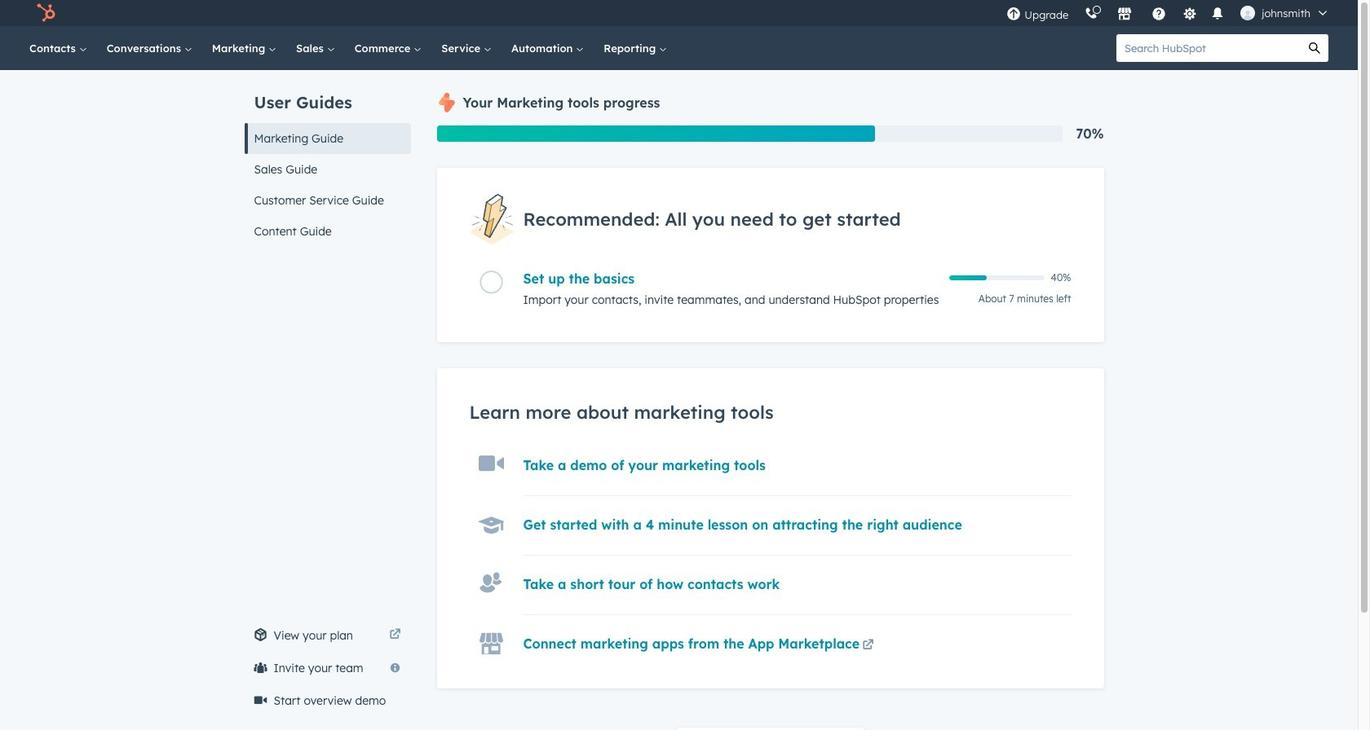 Task type: locate. For each thing, give the bounding box(es) containing it.
menu
[[999, 0, 1338, 26]]

user guides element
[[244, 70, 411, 247]]

marketplaces image
[[1118, 7, 1132, 22]]

1 link opens in a new window image from the top
[[863, 637, 874, 657]]

2 link opens in a new window image from the top
[[863, 640, 874, 653]]

progress bar
[[437, 126, 875, 142]]

link opens in a new window image
[[389, 626, 401, 646], [389, 630, 401, 642]]

link opens in a new window image
[[863, 637, 874, 657], [863, 640, 874, 653]]

john smith image
[[1241, 6, 1255, 20]]

Search HubSpot search field
[[1117, 34, 1301, 62]]



Task type: describe. For each thing, give the bounding box(es) containing it.
[object object] complete progress bar
[[949, 276, 987, 281]]

2 link opens in a new window image from the top
[[389, 630, 401, 642]]

1 link opens in a new window image from the top
[[389, 626, 401, 646]]



Task type: vqa. For each thing, say whether or not it's contained in the screenshot.
Options
no



